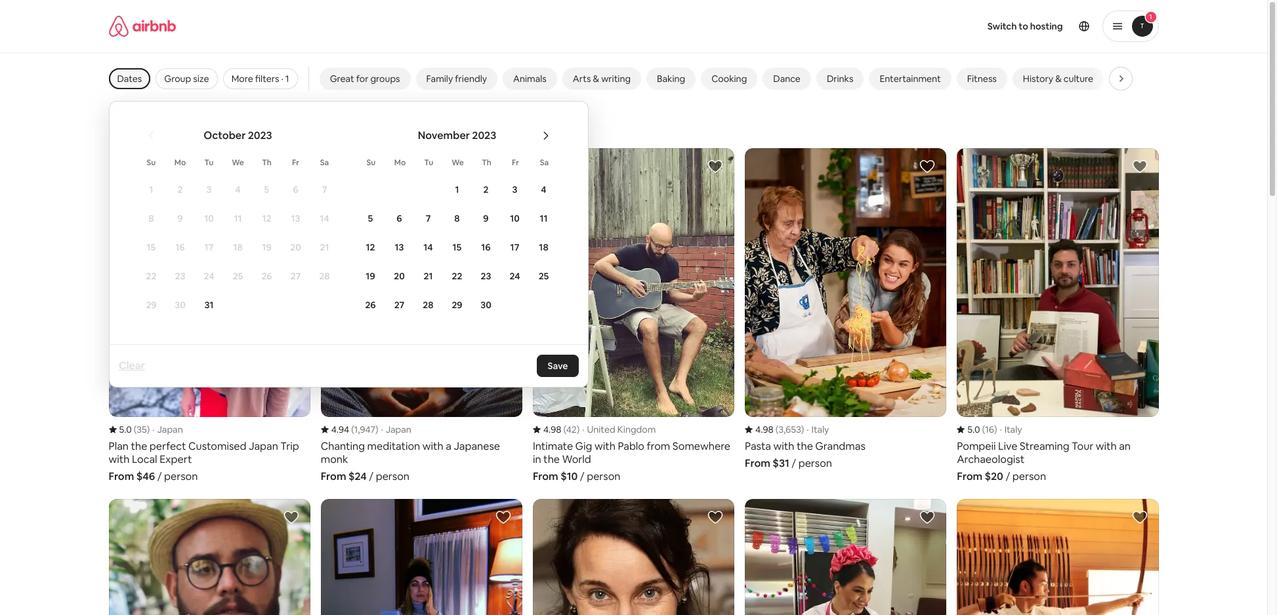 Task type: vqa. For each thing, say whether or not it's contained in the screenshot.


Task type: locate. For each thing, give the bounding box(es) containing it.
we down the november 2023
[[452, 157, 464, 168]]

1 5.0 from the left
[[119, 424, 132, 435]]

0 horizontal spatial 17
[[204, 241, 214, 253]]

save this experience image
[[708, 159, 723, 175], [1132, 159, 1147, 175], [283, 510, 299, 525], [495, 510, 511, 525], [708, 510, 723, 525], [1132, 510, 1147, 525]]

2 3 from the left
[[512, 184, 517, 196]]

family friendly element
[[426, 73, 487, 85]]

1 horizontal spatial 26
[[365, 299, 376, 311]]

/ inside chanting meditation with a japanese monk group
[[369, 470, 374, 483]]

calendar application
[[122, 115, 1008, 349]]

0 horizontal spatial 5.0
[[119, 424, 132, 435]]

5 ) from the left
[[994, 424, 997, 435]]

22 button
[[137, 262, 166, 290], [443, 262, 472, 290]]

3 for october 2023
[[206, 184, 212, 196]]

1 horizontal spatial 2023
[[472, 129, 496, 142]]

1 vertical spatial filters
[[282, 120, 322, 138]]

9 button
[[166, 205, 195, 232], [472, 205, 500, 232]]

person right $46
[[164, 470, 198, 483]]

2 24 from the left
[[510, 270, 520, 282]]

1 button down results
[[137, 176, 166, 203]]

person right $20
[[1012, 470, 1046, 483]]

2 2 from the left
[[483, 184, 489, 196]]

4.98 ( 3,653 )
[[755, 424, 804, 435]]

( inside the intimate gig with pablo from somewhere in the world group
[[563, 424, 566, 435]]

0 horizontal spatial 13 button
[[281, 205, 310, 232]]

2 4 from the left
[[541, 184, 546, 196]]

5.0 up from $20 / person
[[968, 424, 980, 435]]

8 button
[[137, 205, 166, 232], [443, 205, 472, 232]]

save
[[548, 360, 568, 372]]

) inside pasta with the grandmas group
[[801, 424, 804, 435]]

2 · italy from the left
[[1000, 424, 1022, 435]]

from for from $10 / person
[[533, 470, 558, 483]]

1 horizontal spatial 28 button
[[414, 291, 443, 319]]

filters right more
[[255, 73, 279, 85]]

japan right 35
[[157, 424, 183, 435]]

· japan inside chanting meditation with a japanese monk group
[[381, 424, 411, 435]]

( inside the pompeii live streaming tour with an archaeologist group
[[982, 424, 985, 435]]

/ right $20
[[1006, 470, 1010, 483]]

· right 1,947
[[381, 424, 383, 435]]

4.98 inside the intimate gig with pablo from somewhere in the world group
[[543, 424, 561, 435]]

4.98 for $10
[[543, 424, 561, 435]]

person right $31
[[798, 456, 832, 470]]

9
[[177, 213, 183, 224], [483, 213, 489, 224]]

1 horizontal spatial 4.98
[[755, 424, 774, 435]]

16 button
[[166, 234, 195, 261], [472, 234, 500, 261]]

27
[[291, 270, 301, 282], [394, 299, 404, 311]]

baking element
[[657, 73, 685, 85]]

1 horizontal spatial 2 button
[[472, 176, 500, 203]]

( up $31
[[776, 424, 778, 435]]

0 horizontal spatial we
[[232, 157, 244, 168]]

1 & from the left
[[593, 73, 599, 85]]

/ inside pasta with the grandmas group
[[792, 456, 796, 470]]

3 ) from the left
[[577, 424, 580, 435]]

/ inside the intimate gig with pablo from somewhere in the world group
[[580, 470, 584, 483]]

/ right $24
[[369, 470, 374, 483]]

1 9 from the left
[[177, 213, 183, 224]]

1 horizontal spatial 27 button
[[385, 291, 414, 319]]

14 button
[[310, 205, 339, 232], [414, 234, 443, 261]]

tu
[[204, 157, 214, 168], [424, 157, 433, 168]]

1 24 button from the left
[[195, 262, 223, 290]]

person for from $46 / person
[[164, 470, 198, 483]]

dance
[[773, 73, 801, 85]]

) inside the intimate gig with pablo from somewhere in the world group
[[577, 424, 580, 435]]

( inside pasta with the grandmas group
[[776, 424, 778, 435]]

filters right your
[[282, 120, 322, 138]]

2 3 button from the left
[[500, 176, 529, 203]]

0 horizontal spatial 30
[[175, 299, 186, 311]]

1 horizontal spatial th
[[482, 157, 491, 168]]

save this experience image for from $46 / person
[[283, 159, 299, 175]]

24
[[204, 270, 214, 282], [510, 270, 520, 282]]

rating 4.98 out of 5; 42 reviews image
[[533, 424, 580, 435]]

1 vertical spatial 7
[[426, 213, 431, 224]]

0 vertical spatial 28
[[319, 270, 330, 282]]

/ for from $20
[[1006, 470, 1010, 483]]

1 4 from the left
[[235, 184, 241, 196]]

fitness element
[[967, 73, 997, 85]]

0 vertical spatial 19
[[262, 241, 271, 253]]

2 11 from the left
[[540, 213, 548, 224]]

1 22 from the left
[[146, 270, 156, 282]]

2 29 button from the left
[[443, 291, 472, 319]]

1 17 from the left
[[204, 241, 214, 253]]

1 horizontal spatial 14
[[423, 241, 433, 253]]

person inside plan the perfect customised japan trip with local expert group
[[164, 470, 198, 483]]

1 horizontal spatial 4 button
[[529, 176, 558, 203]]

1 horizontal spatial 19
[[366, 270, 375, 282]]

· japan for from $24
[[381, 424, 411, 435]]

0 vertical spatial 21 button
[[310, 234, 339, 261]]

· inside pasta with the grandmas group
[[807, 424, 809, 435]]

from inside the pompeii live streaming tour with an archaeologist group
[[957, 470, 982, 483]]

1 vertical spatial 13 button
[[385, 234, 414, 261]]

0 horizontal spatial 2
[[178, 184, 183, 196]]

th down your
[[262, 157, 272, 168]]

from left $24
[[321, 470, 346, 483]]

4
[[235, 184, 241, 196], [541, 184, 546, 196]]

30
[[175, 299, 186, 311], [481, 299, 491, 311]]

2 9 button from the left
[[472, 205, 500, 232]]

2 10 button from the left
[[500, 205, 529, 232]]

0 horizontal spatial 29 button
[[137, 291, 166, 319]]

16 inside the pompeii live streaming tour with an archaeologist group
[[985, 424, 994, 435]]

entertainment
[[880, 73, 941, 85]]

· japan right 1,947
[[381, 424, 411, 435]]

29 button
[[137, 291, 166, 319], [443, 291, 472, 319]]

animals element
[[513, 73, 547, 85]]

· inside plan the perfect customised japan trip with local expert group
[[152, 424, 155, 435]]

2023 right on
[[248, 129, 272, 142]]

1 button down the november 2023
[[443, 176, 472, 203]]

1 vertical spatial 14 button
[[414, 234, 443, 261]]

0 vertical spatial 20 button
[[281, 234, 310, 261]]

0 vertical spatial 27
[[291, 270, 301, 282]]

1 sa from the left
[[320, 157, 329, 168]]

) for from $20
[[994, 424, 997, 435]]

12
[[262, 213, 271, 224], [366, 241, 375, 253]]

· right 35
[[152, 424, 155, 435]]

from left $20
[[957, 470, 982, 483]]

/ inside plan the perfect customised japan trip with local expert group
[[157, 470, 162, 483]]

11
[[234, 213, 242, 224], [540, 213, 548, 224]]

( inside chanting meditation with a japanese monk group
[[351, 424, 354, 435]]

2 8 from the left
[[454, 213, 460, 224]]

) for from $24
[[375, 424, 378, 435]]

19
[[262, 241, 271, 253], [366, 270, 375, 282]]

· inside chanting meditation with a japanese monk group
[[381, 424, 383, 435]]

5 ( from the left
[[982, 424, 985, 435]]

/ right $10 in the bottom left of the page
[[580, 470, 584, 483]]

) up $46
[[147, 424, 150, 435]]

1 horizontal spatial mo
[[394, 157, 406, 168]]

9 for first '9' button from the right
[[483, 213, 489, 224]]

0 horizontal spatial 25
[[233, 270, 243, 282]]

0 horizontal spatial 20 button
[[281, 234, 310, 261]]

1 1 button from the left
[[137, 176, 166, 203]]

13
[[291, 213, 300, 224], [395, 241, 404, 253]]

· for from $10 / person
[[582, 424, 584, 435]]

4 ) from the left
[[801, 424, 804, 435]]

24 for first 24 button
[[204, 270, 214, 282]]

1 horizontal spatial · japan
[[381, 424, 411, 435]]

21
[[320, 241, 329, 253], [424, 270, 433, 282]]

1 horizontal spatial 26 button
[[356, 291, 385, 319]]

1 up 'magic' button
[[1149, 12, 1152, 21]]

5.0 left 35
[[119, 424, 132, 435]]

17 button
[[195, 234, 223, 261], [500, 234, 529, 261]]

· japan
[[152, 424, 183, 435], [381, 424, 411, 435]]

1 horizontal spatial 20 button
[[385, 262, 414, 290]]

person
[[798, 456, 832, 470], [164, 470, 198, 483], [376, 470, 409, 483], [587, 470, 620, 483], [1012, 470, 1046, 483]]

from for from $46 / person
[[109, 470, 134, 483]]

1 3 button from the left
[[195, 176, 223, 203]]

1 9 button from the left
[[166, 205, 195, 232]]

4 button for october 2023
[[223, 176, 252, 203]]

21 for the topmost 21 button
[[320, 241, 329, 253]]

0 vertical spatial 28 button
[[310, 262, 339, 290]]

18 button
[[223, 234, 252, 261], [529, 234, 558, 261]]

from
[[745, 456, 770, 470], [109, 470, 134, 483], [321, 470, 346, 483], [533, 470, 558, 483], [957, 470, 982, 483]]

2 th from the left
[[482, 157, 491, 168]]

&
[[593, 73, 599, 85], [1055, 73, 1062, 85]]

2 1 button from the left
[[443, 176, 472, 203]]

person for from $20 / person
[[1012, 470, 1046, 483]]

0 horizontal spatial th
[[262, 157, 272, 168]]

2 23 button from the left
[[472, 262, 500, 290]]

from for from $24 / person
[[321, 470, 346, 483]]

tu down "october"
[[204, 157, 214, 168]]

1 horizontal spatial 24
[[510, 270, 520, 282]]

1 vertical spatial 19
[[366, 270, 375, 282]]

2 2023 from the left
[[472, 129, 496, 142]]

1 11 button from the left
[[223, 205, 252, 232]]

11 button
[[223, 205, 252, 232], [529, 205, 558, 232]]

2 down results
[[178, 184, 183, 196]]

1 horizontal spatial 18
[[539, 241, 548, 253]]

1 horizontal spatial 12
[[366, 241, 375, 253]]

we down the october 2023
[[232, 157, 244, 168]]

th down the november 2023
[[482, 157, 491, 168]]

1 down results
[[149, 184, 153, 196]]

0 horizontal spatial &
[[593, 73, 599, 85]]

15
[[147, 241, 156, 253], [453, 241, 462, 253]]

0 vertical spatial 20
[[290, 241, 301, 253]]

2 18 from the left
[[539, 241, 548, 253]]

from left $46
[[109, 470, 134, 483]]

) up from $31 / person
[[801, 424, 804, 435]]

0 vertical spatial 26 button
[[252, 262, 281, 290]]

5.0 for $20
[[968, 424, 980, 435]]

switch to hosting link
[[980, 12, 1071, 40]]

person right $24
[[376, 470, 409, 483]]

dance element
[[773, 73, 801, 85]]

0 horizontal spatial 4
[[235, 184, 241, 196]]

29
[[146, 299, 157, 311], [452, 299, 462, 311]]

1 horizontal spatial 27
[[394, 299, 404, 311]]

we
[[232, 157, 244, 168], [452, 157, 464, 168]]

7 button
[[310, 176, 339, 203], [414, 205, 443, 232]]

italy inside pasta with the grandmas group
[[811, 424, 829, 435]]

631 results based on your filters
[[109, 120, 322, 138]]

3 ( from the left
[[563, 424, 566, 435]]

1 horizontal spatial 5 button
[[356, 205, 385, 232]]

4.98 left 3,653
[[755, 424, 774, 435]]

1 vertical spatial 7 button
[[414, 205, 443, 232]]

1 horizontal spatial su
[[367, 157, 376, 168]]

family friendly button
[[416, 68, 497, 90]]

1 25 from the left
[[233, 270, 243, 282]]

2 su from the left
[[367, 157, 376, 168]]

2 25 from the left
[[539, 270, 549, 282]]

5.0 inside plan the perfect customised japan trip with local expert group
[[119, 424, 132, 435]]

( for $10
[[563, 424, 566, 435]]

0 vertical spatial 13
[[291, 213, 300, 224]]

0 horizontal spatial fr
[[292, 157, 299, 168]]

1 25 button from the left
[[223, 262, 252, 290]]

1 japan from the left
[[157, 424, 183, 435]]

( right '4.94'
[[351, 424, 354, 435]]

· italy right the 5.0 ( 16 )
[[1000, 424, 1022, 435]]

1 horizontal spatial japan
[[386, 424, 411, 435]]

1 10 from the left
[[204, 213, 214, 224]]

arts
[[573, 73, 591, 85]]

fitness
[[967, 73, 997, 85]]

) inside the pompeii live streaming tour with an archaeologist group
[[994, 424, 997, 435]]

1 30 button from the left
[[166, 291, 195, 319]]

1 horizontal spatial 19 button
[[356, 262, 385, 290]]

) right '4.94'
[[375, 424, 378, 435]]

2 10 from the left
[[510, 213, 520, 224]]

rating 4.98 out of 5; 3,653 reviews image
[[745, 424, 804, 435]]

6 button
[[281, 176, 310, 203], [385, 205, 414, 232]]

24 button
[[195, 262, 223, 290], [500, 262, 529, 290]]

28
[[319, 270, 330, 282], [423, 299, 434, 311]]

19 for bottom 19 button
[[366, 270, 375, 282]]

· italy inside pasta with the grandmas group
[[807, 424, 829, 435]]

1 horizontal spatial 10 button
[[500, 205, 529, 232]]

1 horizontal spatial 18 button
[[529, 234, 558, 261]]

2 18 button from the left
[[529, 234, 558, 261]]

5.0 ( 16 )
[[968, 424, 997, 435]]

2 · japan from the left
[[381, 424, 411, 435]]

2 25 button from the left
[[529, 262, 558, 290]]

1 horizontal spatial 24 button
[[500, 262, 529, 290]]

/ right $31
[[792, 456, 796, 470]]

italy right the 5.0 ( 16 )
[[1004, 424, 1022, 435]]

from left $31
[[745, 456, 770, 470]]

1 ) from the left
[[147, 424, 150, 435]]

0 vertical spatial 21
[[320, 241, 329, 253]]

26
[[261, 270, 272, 282], [365, 299, 376, 311]]

2 button down results
[[166, 176, 195, 203]]

2023
[[248, 129, 272, 142], [472, 129, 496, 142]]

animals
[[513, 73, 547, 85]]

italy right 3,653
[[811, 424, 829, 435]]

25
[[233, 270, 243, 282], [539, 270, 549, 282]]

from inside group
[[533, 470, 558, 483]]

2 2 button from the left
[[472, 176, 500, 203]]

1 horizontal spatial 15 button
[[443, 234, 472, 261]]

tu down november
[[424, 157, 433, 168]]

italy for from $20
[[1004, 424, 1022, 435]]

0 horizontal spatial 19 button
[[252, 234, 281, 261]]

2 & from the left
[[1055, 73, 1062, 85]]

from $10 / person
[[533, 470, 620, 483]]

0 horizontal spatial tu
[[204, 157, 214, 168]]

4 for october 2023
[[235, 184, 241, 196]]

0 horizontal spatial 10 button
[[195, 205, 223, 232]]

2 4 button from the left
[[529, 176, 558, 203]]

· inside the pompeii live streaming tour with an archaeologist group
[[1000, 424, 1002, 435]]

person inside pasta with the grandmas group
[[798, 456, 832, 470]]

/ inside the pompeii live streaming tour with an archaeologist group
[[1006, 470, 1010, 483]]

1 2 button from the left
[[166, 176, 195, 203]]

10 for second the 10 button from right
[[204, 213, 214, 224]]

5.0 inside the pompeii live streaming tour with an archaeologist group
[[968, 424, 980, 435]]

1
[[1149, 12, 1152, 21], [285, 73, 289, 85], [149, 184, 153, 196], [455, 184, 459, 196]]

)
[[147, 424, 150, 435], [375, 424, 378, 435], [577, 424, 580, 435], [801, 424, 804, 435], [994, 424, 997, 435]]

2 30 button from the left
[[472, 291, 500, 319]]

· japan for from $46
[[152, 424, 183, 435]]

4.94
[[331, 424, 349, 435]]

0 horizontal spatial 9
[[177, 213, 183, 224]]

0 horizontal spatial · japan
[[152, 424, 183, 435]]

writing
[[601, 73, 631, 85]]

1 inside dropdown button
[[1149, 12, 1152, 21]]

1 horizontal spatial tu
[[424, 157, 433, 168]]

0 horizontal spatial 11
[[234, 213, 242, 224]]

( up $20
[[982, 424, 985, 435]]

japan
[[157, 424, 183, 435], [386, 424, 411, 435]]

mo
[[174, 157, 186, 168], [394, 157, 406, 168]]

2 5.0 from the left
[[968, 424, 980, 435]]

0 vertical spatial 5 button
[[252, 176, 281, 203]]

from inside chanting meditation with a japanese monk group
[[321, 470, 346, 483]]

2 japan from the left
[[386, 424, 411, 435]]

· right 3,653
[[807, 424, 809, 435]]

1 horizontal spatial 23
[[481, 270, 491, 282]]

2 horizontal spatial 16
[[985, 424, 994, 435]]

friendly
[[455, 73, 487, 85]]

2 ( from the left
[[351, 424, 354, 435]]

) inside chanting meditation with a japanese monk group
[[375, 424, 378, 435]]

pompeii live streaming tour with an archaeologist group
[[957, 148, 1159, 483]]

1 15 button from the left
[[137, 234, 166, 261]]

0 horizontal spatial 2 button
[[166, 176, 195, 203]]

1 2 from the left
[[178, 184, 183, 196]]

& left culture
[[1055, 73, 1062, 85]]

2 down the november 2023
[[483, 184, 489, 196]]

0 horizontal spatial 25 button
[[223, 262, 252, 290]]

0 horizontal spatial 24
[[204, 270, 214, 282]]

1 vertical spatial 28 button
[[414, 291, 443, 319]]

0 horizontal spatial 20
[[290, 241, 301, 253]]

1 · italy from the left
[[807, 424, 829, 435]]

3
[[206, 184, 212, 196], [512, 184, 517, 196]]

26 for the bottom 26 button
[[365, 299, 376, 311]]

1 horizontal spatial 28
[[423, 299, 434, 311]]

4.98
[[543, 424, 561, 435], [755, 424, 774, 435]]

more
[[231, 73, 253, 85]]

1 24 from the left
[[204, 270, 214, 282]]

23 for first 23 'button' from the right
[[481, 270, 491, 282]]

1 horizontal spatial &
[[1055, 73, 1062, 85]]

4.98 inside pasta with the grandmas group
[[755, 424, 774, 435]]

( inside plan the perfect customised japan trip with local expert group
[[134, 424, 137, 435]]

4 button
[[223, 176, 252, 203], [529, 176, 558, 203]]

1 we from the left
[[232, 157, 244, 168]]

1 2023 from the left
[[248, 129, 272, 142]]

· inside the intimate gig with pablo from somewhere in the world group
[[582, 424, 584, 435]]

italy inside the pompeii live streaming tour with an archaeologist group
[[1004, 424, 1022, 435]]

from inside pasta with the grandmas group
[[745, 456, 770, 470]]

1 horizontal spatial 1 button
[[443, 176, 472, 203]]

0 horizontal spatial sa
[[320, 157, 329, 168]]

0 horizontal spatial 18
[[233, 241, 243, 253]]

1 italy from the left
[[811, 424, 829, 435]]

japan right 1,947
[[386, 424, 411, 435]]

$24
[[348, 470, 367, 483]]

( up $46
[[134, 424, 137, 435]]

arts & writing button
[[562, 68, 641, 90]]

10 for 1st the 10 button from the right
[[510, 213, 520, 224]]

) inside plan the perfect customised japan trip with local expert group
[[147, 424, 150, 435]]

2023 for november 2023
[[472, 129, 496, 142]]

/ right $46
[[157, 470, 162, 483]]

0 horizontal spatial japan
[[157, 424, 183, 435]]

22 for first '22' button from the right
[[452, 270, 462, 282]]

2 ) from the left
[[375, 424, 378, 435]]

from for from $31 / person
[[745, 456, 770, 470]]

cooking element
[[711, 73, 747, 85]]

4 ( from the left
[[776, 424, 778, 435]]

0 horizontal spatial 6
[[293, 184, 298, 196]]

1 3 from the left
[[206, 184, 212, 196]]

1 horizontal spatial 4
[[541, 184, 546, 196]]

save this experience image
[[283, 159, 299, 175], [920, 159, 935, 175], [920, 510, 935, 525]]

entertainment element
[[880, 73, 941, 85]]

2 button down the november 2023
[[472, 176, 500, 203]]

2 italy from the left
[[1004, 424, 1022, 435]]

person for from $31 / person
[[798, 456, 832, 470]]

0 vertical spatial 12 button
[[252, 205, 281, 232]]

1 8 from the left
[[149, 213, 154, 224]]

great for groups button
[[319, 68, 411, 90]]

1 horizontal spatial 23 button
[[472, 262, 500, 290]]

0 horizontal spatial 24 button
[[195, 262, 223, 290]]

1 horizontal spatial 17 button
[[500, 234, 529, 261]]

person inside chanting meditation with a japanese monk group
[[376, 470, 409, 483]]

4.98 for $31
[[755, 424, 774, 435]]

1 button for october
[[137, 176, 166, 203]]

· italy right 3,653
[[807, 424, 829, 435]]

1 vertical spatial 14
[[423, 241, 433, 253]]

person for from $24 / person
[[376, 470, 409, 483]]

1 vertical spatial 20 button
[[385, 262, 414, 290]]

· right '42'
[[582, 424, 584, 435]]

groups
[[370, 73, 400, 85]]

1 th from the left
[[262, 157, 272, 168]]

21 for bottommost 21 button
[[424, 270, 433, 282]]

) left united
[[577, 424, 580, 435]]

1 23 from the left
[[175, 270, 185, 282]]

0 horizontal spatial 10
[[204, 213, 214, 224]]

2023 right november
[[472, 129, 496, 142]]

from left $10 in the bottom left of the page
[[533, 470, 558, 483]]

person inside the intimate gig with pablo from somewhere in the world group
[[587, 470, 620, 483]]

2 23 from the left
[[481, 270, 491, 282]]

filters
[[255, 73, 279, 85], [282, 120, 322, 138]]

19 button
[[252, 234, 281, 261], [356, 262, 385, 290]]

2 22 from the left
[[452, 270, 462, 282]]

4.98 left '42'
[[543, 424, 561, 435]]

( for $24
[[351, 424, 354, 435]]

17
[[204, 241, 214, 253], [510, 241, 519, 253]]

20 button
[[281, 234, 310, 261], [385, 262, 414, 290]]

person inside the pompeii live streaming tour with an archaeologist group
[[1012, 470, 1046, 483]]

from $24 / person
[[321, 470, 409, 483]]

from for from $20 / person
[[957, 470, 982, 483]]

1 · japan from the left
[[152, 424, 183, 435]]

22 for second '22' button from right
[[146, 270, 156, 282]]

42
[[566, 424, 577, 435]]

11 for first "11" button
[[234, 213, 242, 224]]

22
[[146, 270, 156, 282], [452, 270, 462, 282]]

save this experience image inside plan the perfect customised japan trip with local expert group
[[283, 159, 299, 175]]

· right the 5.0 ( 16 )
[[1000, 424, 1002, 435]]

person right $10 in the bottom left of the page
[[587, 470, 620, 483]]

/
[[792, 456, 796, 470], [157, 470, 162, 483], [369, 470, 374, 483], [580, 470, 584, 483], [1006, 470, 1010, 483]]

1 ( from the left
[[134, 424, 137, 435]]

& right arts
[[593, 73, 599, 85]]

) for from $31
[[801, 424, 804, 435]]

save this experience image inside pasta with the grandmas group
[[920, 159, 935, 175]]

( left united
[[563, 424, 566, 435]]

· japan right 35
[[152, 424, 183, 435]]

· japan inside plan the perfect customised japan trip with local expert group
[[152, 424, 183, 435]]

23
[[175, 270, 185, 282], [481, 270, 491, 282]]

rating 5.0 out of 5; 16 reviews image
[[957, 424, 997, 435]]

1 vertical spatial 20
[[394, 270, 405, 282]]

1 11 from the left
[[234, 213, 242, 224]]

2 9 from the left
[[483, 213, 489, 224]]

) up $20
[[994, 424, 997, 435]]

from inside plan the perfect customised japan trip with local expert group
[[109, 470, 134, 483]]

20
[[290, 241, 301, 253], [394, 270, 405, 282]]

· italy inside the pompeii live streaming tour with an archaeologist group
[[1000, 424, 1022, 435]]

0 horizontal spatial 27 button
[[281, 262, 310, 290]]



Task type: describe. For each thing, give the bounding box(es) containing it.
( for $46
[[134, 424, 137, 435]]

1 10 button from the left
[[195, 205, 223, 232]]

· italy for from $20
[[1000, 424, 1022, 435]]

8 for 1st 8 button from the left
[[149, 213, 154, 224]]

1 29 button from the left
[[137, 291, 166, 319]]

japan for from $24 / person
[[386, 424, 411, 435]]

1 tu from the left
[[204, 157, 214, 168]]

person for from $10 / person
[[587, 470, 620, 483]]

1 16 button from the left
[[166, 234, 195, 261]]

· for from $46 / person
[[152, 424, 155, 435]]

& for history
[[1055, 73, 1062, 85]]

rating 5.0 out of 5; 35 reviews image
[[109, 424, 150, 435]]

1 8 button from the left
[[137, 205, 166, 232]]

· right more
[[281, 73, 283, 85]]

1 right more
[[285, 73, 289, 85]]

2 29 from the left
[[452, 299, 462, 311]]

from $20 / person
[[957, 470, 1046, 483]]

0 horizontal spatial 12 button
[[252, 205, 281, 232]]

8 for 1st 8 button from right
[[454, 213, 460, 224]]

on
[[228, 120, 245, 138]]

drinks element
[[827, 73, 853, 85]]

cooking
[[711, 73, 747, 85]]

2 tu from the left
[[424, 157, 433, 168]]

2 button for october 2023
[[166, 176, 195, 203]]

1 button
[[1102, 10, 1159, 42]]

0 horizontal spatial 5 button
[[252, 176, 281, 203]]

switch
[[987, 20, 1017, 32]]

united
[[587, 424, 615, 435]]

2 11 button from the left
[[529, 205, 558, 232]]

2 15 button from the left
[[443, 234, 472, 261]]

3 button for november 2023
[[500, 176, 529, 203]]

2 30 from the left
[[481, 299, 491, 311]]

1 horizontal spatial 7 button
[[414, 205, 443, 232]]

/ for from $24
[[369, 470, 374, 483]]

1 vertical spatial 27
[[394, 299, 404, 311]]

1 22 button from the left
[[137, 262, 166, 290]]

your
[[249, 120, 279, 138]]

0 vertical spatial 27 button
[[281, 262, 310, 290]]

great for groups
[[330, 73, 400, 85]]

& for arts
[[593, 73, 599, 85]]

$20
[[985, 470, 1003, 483]]

/ for from $46
[[157, 470, 162, 483]]

11 for first "11" button from right
[[540, 213, 548, 224]]

35
[[137, 424, 147, 435]]

1 horizontal spatial 16
[[481, 241, 491, 253]]

0 horizontal spatial 26 button
[[252, 262, 281, 290]]

0 horizontal spatial 27
[[291, 270, 301, 282]]

november 2023
[[418, 129, 496, 142]]

arts & writing element
[[573, 73, 631, 85]]

0 horizontal spatial 16
[[175, 241, 185, 253]]

2 16 button from the left
[[472, 234, 500, 261]]

dates button
[[109, 68, 150, 89]]

great
[[330, 73, 354, 85]]

3,653
[[778, 424, 801, 435]]

based
[[183, 120, 225, 138]]

baking
[[657, 73, 685, 85]]

1 vertical spatial 26 button
[[356, 291, 385, 319]]

· for from $24 / person
[[381, 424, 383, 435]]

0 horizontal spatial 14 button
[[310, 205, 339, 232]]

0 horizontal spatial 13
[[291, 213, 300, 224]]

31 button
[[195, 291, 223, 319]]

2 button for november 2023
[[472, 176, 500, 203]]

· for from $31 / person
[[807, 424, 809, 435]]

$46
[[136, 470, 155, 483]]

magic element
[[1120, 73, 1145, 85]]

1 horizontal spatial 12 button
[[356, 234, 385, 261]]

october 2023
[[204, 129, 272, 142]]

3 button for october 2023
[[195, 176, 223, 203]]

kingdom
[[617, 424, 656, 435]]

1 fr from the left
[[292, 157, 299, 168]]

19 for the top 19 button
[[262, 241, 271, 253]]

cooking button
[[701, 68, 757, 90]]

drinks button
[[816, 68, 864, 90]]

1 down the november 2023
[[455, 184, 459, 196]]

for
[[356, 73, 368, 85]]

1 vertical spatial 13
[[395, 241, 404, 253]]

1 vertical spatial 27 button
[[385, 291, 414, 319]]

1 horizontal spatial 14 button
[[414, 234, 443, 261]]

1 button for november
[[443, 176, 472, 203]]

0 horizontal spatial 28 button
[[310, 262, 339, 290]]

0 vertical spatial 6 button
[[281, 176, 310, 203]]

november
[[418, 129, 470, 142]]

1 30 from the left
[[175, 299, 186, 311]]

5.0 for $46
[[119, 424, 132, 435]]

rating 4.94 out of 5; 1,947 reviews image
[[321, 424, 378, 435]]

) for from $46
[[147, 424, 150, 435]]

$10
[[561, 470, 578, 483]]

1 horizontal spatial 7
[[426, 213, 431, 224]]

0 vertical spatial 14
[[320, 213, 329, 224]]

1 horizontal spatial filters
[[282, 120, 322, 138]]

1 horizontal spatial 6 button
[[385, 205, 414, 232]]

1 18 from the left
[[233, 241, 243, 253]]

culture
[[1064, 73, 1093, 85]]

0 vertical spatial 6
[[293, 184, 298, 196]]

31
[[204, 299, 214, 311]]

0 horizontal spatial 5
[[264, 184, 269, 196]]

pasta with the grandmas group
[[745, 148, 947, 470]]

family friendly
[[426, 73, 487, 85]]

2 15 from the left
[[453, 241, 462, 253]]

2 24 button from the left
[[500, 262, 529, 290]]

1 vertical spatial 5 button
[[356, 205, 385, 232]]

save this experience image for from $31 / person
[[920, 159, 935, 175]]

25 for first '25' button from the right
[[539, 270, 549, 282]]

italy for from $31
[[811, 424, 829, 435]]

2 22 button from the left
[[443, 262, 472, 290]]

2 17 from the left
[[510, 241, 519, 253]]

baking button
[[646, 68, 696, 90]]

) for from $10
[[577, 424, 580, 435]]

1 17 button from the left
[[195, 234, 223, 261]]

4.94 ( 1,947 )
[[331, 424, 378, 435]]

· italy for from $31
[[807, 424, 829, 435]]

· united kingdom
[[582, 424, 656, 435]]

0 vertical spatial 12
[[262, 213, 271, 224]]

/ for from $10
[[580, 470, 584, 483]]

history & culture element
[[1023, 73, 1093, 85]]

history
[[1023, 73, 1053, 85]]

4.98 ( 42 )
[[543, 424, 580, 435]]

2 8 button from the left
[[443, 205, 472, 232]]

plan the perfect customised japan trip with local expert group
[[109, 148, 310, 483]]

0 horizontal spatial 28
[[319, 270, 330, 282]]

from $46 / person
[[109, 470, 198, 483]]

$31
[[773, 456, 789, 470]]

clear
[[118, 359, 145, 373]]

2 for november 2023
[[483, 184, 489, 196]]

results
[[135, 120, 180, 138]]

0 horizontal spatial 7 button
[[310, 176, 339, 203]]

profile element
[[748, 0, 1159, 52]]

( for $31
[[776, 424, 778, 435]]

intimate gig with pablo from somewhere in the world group
[[533, 148, 734, 483]]

5.0 ( 35 )
[[119, 424, 150, 435]]

2 17 button from the left
[[500, 234, 529, 261]]

0 horizontal spatial filters
[[255, 73, 279, 85]]

0 vertical spatial 13 button
[[281, 205, 310, 232]]

4 for november 2023
[[541, 184, 546, 196]]

japan for from $46 / person
[[157, 424, 183, 435]]

24 for second 24 button from left
[[510, 270, 520, 282]]

arts & writing
[[573, 73, 631, 85]]

fitness button
[[957, 68, 1007, 90]]

2 for october 2023
[[178, 184, 183, 196]]

1 18 button from the left
[[223, 234, 252, 261]]

1,947
[[354, 424, 375, 435]]

1 horizontal spatial 13 button
[[385, 234, 414, 261]]

4 button for november 2023
[[529, 176, 558, 203]]

2 we from the left
[[452, 157, 464, 168]]

entertainment button
[[869, 68, 951, 90]]

· for from $20 / person
[[1000, 424, 1002, 435]]

history & culture
[[1023, 73, 1093, 85]]

save this experience image inside the pompeii live streaming tour with an archaeologist group
[[1132, 159, 1147, 175]]

25 for 2nd '25' button from right
[[233, 270, 243, 282]]

to
[[1019, 20, 1028, 32]]

631
[[109, 120, 132, 138]]

1 vertical spatial 21 button
[[414, 262, 443, 290]]

1 su from the left
[[147, 157, 156, 168]]

1 15 from the left
[[147, 241, 156, 253]]

1 vertical spatial 5
[[368, 213, 373, 224]]

23 for 1st 23 'button' from left
[[175, 270, 185, 282]]

switch to hosting
[[987, 20, 1063, 32]]

2 sa from the left
[[540, 157, 549, 168]]

more filters · 1
[[231, 73, 289, 85]]

1 vertical spatial 28
[[423, 299, 434, 311]]

great for groups element
[[330, 73, 400, 85]]

2023 for october 2023
[[248, 129, 272, 142]]

drinks
[[827, 73, 853, 85]]

clear button
[[112, 353, 151, 379]]

0 vertical spatial 19 button
[[252, 234, 281, 261]]

0 vertical spatial 7
[[322, 184, 327, 196]]

1 vertical spatial 19 button
[[356, 262, 385, 290]]

1 23 button from the left
[[166, 262, 195, 290]]

family
[[426, 73, 453, 85]]

( for $20
[[982, 424, 985, 435]]

save button
[[537, 355, 578, 377]]

chanting meditation with a japanese monk group
[[321, 148, 522, 483]]

1 mo from the left
[[174, 157, 186, 168]]

1 29 from the left
[[146, 299, 157, 311]]

2 fr from the left
[[512, 157, 519, 168]]

9 for 1st '9' button from left
[[177, 213, 183, 224]]

history & culture button
[[1012, 68, 1104, 90]]

october
[[204, 129, 246, 142]]

magic
[[1120, 73, 1145, 85]]

3 for november 2023
[[512, 184, 517, 196]]

1 horizontal spatial 6
[[397, 213, 402, 224]]

animals button
[[503, 68, 557, 90]]

dance button
[[763, 68, 811, 90]]

magic button
[[1109, 68, 1155, 90]]

dates
[[117, 73, 142, 85]]

from $31 / person
[[745, 456, 832, 470]]

/ for from $31
[[792, 456, 796, 470]]

2 mo from the left
[[394, 157, 406, 168]]

26 for the left 26 button
[[261, 270, 272, 282]]

hosting
[[1030, 20, 1063, 32]]



